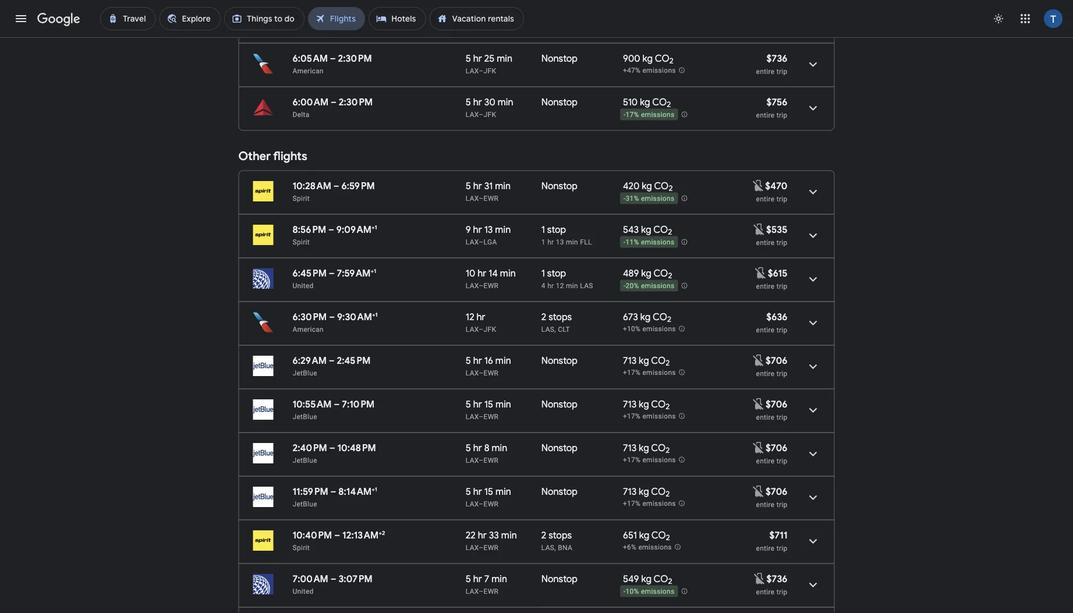 Task type: describe. For each thing, give the bounding box(es) containing it.
5 trip from the top
[[777, 282, 788, 290]]

489 kg co 2
[[623, 267, 672, 281]]

489
[[623, 267, 639, 279]]

5 hr 31 min lax – ewr
[[466, 180, 511, 202]]

Departure time: 2:40 PM. text field
[[293, 442, 327, 454]]

hr inside the 1 stop 4 hr 12 min las
[[547, 282, 554, 290]]

Arrival time: 12:13 AM on  Thursday, November 9. text field
[[342, 529, 385, 541]]

706 us dollars text field for 7:10 pm
[[766, 398, 788, 410]]

9 entire from the top
[[756, 457, 775, 465]]

9 hr 13 min lax – lga
[[466, 224, 511, 246]]

hr for 6:00 am
[[473, 96, 482, 108]]

min for 9:15 pm
[[497, 9, 512, 21]]

hr for 6:30 pm
[[477, 311, 485, 323]]

$706 for 7:10 pm
[[766, 398, 788, 410]]

2:45 pm
[[337, 355, 371, 367]]

+ for 9:09 am
[[372, 224, 375, 231]]

Departure time: 6:30 PM. text field
[[293, 311, 327, 323]]

Arrival time: 5:47 AM on  Wednesday, November 8. text field
[[335, 9, 375, 21]]

flight details. leaves los angeles international airport at 6:45 pm on tuesday, november 7 and arrives at newark liberty international airport at 7:59 am on wednesday, november 8. image
[[799, 265, 827, 293]]

9 trip from the top
[[777, 457, 788, 465]]

25
[[484, 52, 495, 64]]

ewr for 5:47 am
[[484, 23, 499, 31]]

+6%
[[623, 543, 637, 552]]

– inside 2:40 pm – 10:48 pm jetblue
[[329, 442, 335, 454]]

7:00 am – 3:07 pm united
[[293, 573, 372, 595]]

4 +17% emissions from the top
[[623, 500, 676, 508]]

ewr for 2:45 pm
[[484, 369, 499, 377]]

6:30 pm
[[293, 311, 327, 323]]

min for 6:29 am
[[495, 355, 511, 367]]

+10%
[[623, 325, 641, 333]]

nonstop for 6:29 am
[[541, 355, 578, 367]]

– inside 9 hr 13 min lax – lga
[[479, 238, 484, 246]]

entire trip for 2:45 pm
[[756, 369, 788, 378]]

flight details. leaves los angeles international airport at 10:55 am on tuesday, november 7 and arrives at newark liberty international airport at 7:10 pm on tuesday, november 7. image
[[799, 396, 827, 424]]

entire inside $636 entire trip
[[756, 326, 775, 334]]

Arrival time: 9:30 AM on  Wednesday, November 8. text field
[[337, 311, 378, 323]]

1 inside 6:45 pm – 7:59 am + 1
[[374, 267, 376, 275]]

co for 6:29 am
[[651, 355, 666, 367]]

10 hr 14 min lax – ewr
[[466, 267, 516, 290]]

2 stops las , bna
[[541, 529, 572, 552]]

549 kg co 2
[[623, 573, 672, 586]]

min inside the 1 stop 4 hr 12 min las
[[566, 282, 578, 290]]

total duration 5 hr 8 min. element
[[466, 442, 541, 456]]

6:59 pm
[[342, 180, 375, 192]]

american inside '6:05 am – 2:30 pm american'
[[293, 67, 324, 75]]

713 for 7:10 pm
[[623, 398, 637, 410]]

nonstop for 6:00 am
[[541, 96, 578, 108]]

10:55 am – 7:10 pm jetblue
[[293, 398, 375, 421]]

- for 510
[[624, 111, 626, 119]]

-10% emissions
[[624, 588, 675, 596]]

hr for 2:40 pm
[[473, 442, 482, 454]]

this price for this flight doesn't include overhead bin access. if you need a carry-on bag, use the bags filter to update prices. image for 5 hr 16 min
[[752, 353, 766, 367]]

leaves los angeles international airport at 9:15 pm on tuesday, november 7 and arrives at newark liberty international airport at 5:47 am on wednesday, november 8. element
[[293, 9, 375, 21]]

leaves los angeles international airport at 7:00 am on tuesday, november 7 and arrives at newark liberty international airport at 3:07 pm on tuesday, november 7. element
[[293, 573, 372, 585]]

11:59 pm – 8:14 am + 1
[[293, 486, 377, 498]]

spirit for 10:40 pm
[[293, 544, 310, 552]]

33
[[489, 529, 499, 541]]

- for 543
[[624, 238, 626, 246]]

Departure time: 10:40 PM. text field
[[293, 529, 332, 541]]

entire trip for 7:10 pm
[[756, 413, 788, 421]]

5 hr 32 min lax – ewr
[[466, 9, 512, 31]]

3:07 pm
[[339, 573, 372, 585]]

5 for 6:00 am
[[466, 96, 471, 108]]

total duration 5 hr 15 min. element for 8:14 am
[[466, 486, 541, 499]]

15 for 8:14 am
[[484, 486, 493, 498]]

5 hr 30 min lax – jfk
[[466, 96, 513, 118]]

11%
[[626, 238, 639, 246]]

+17% for 2:45 pm
[[623, 369, 641, 377]]

nonstop for 2:40 pm
[[541, 442, 578, 454]]

trip inside $711 entire trip
[[777, 544, 788, 552]]

736 US dollars text field
[[767, 52, 788, 64]]

leaves los angeles international airport at 6:29 am on tuesday, november 7 and arrives at newark liberty international airport at 2:45 pm on tuesday, november 7. element
[[293, 355, 371, 367]]

min for 7:00 am
[[492, 573, 507, 585]]

$402
[[765, 9, 788, 21]]

6:29 am – 2:45 pm jetblue
[[293, 355, 371, 377]]

10:48 pm
[[337, 442, 376, 454]]

1 inside 6:30 pm – 9:30 am + 1
[[375, 311, 378, 318]]

trip inside $756 entire trip
[[777, 111, 788, 119]]

4 jetblue from the top
[[293, 500, 317, 508]]

leaves los angeles international airport at 6:45 pm on tuesday, november 7 and arrives at newark liberty international airport at 7:59 am on wednesday, november 8. element
[[293, 267, 376, 279]]

this price for this flight doesn't include overhead bin access. if you need a carry-on bag, use the bags filter to update prices. image up $736 entire trip
[[751, 7, 765, 21]]

– inside '6:29 am – 2:45 pm jetblue'
[[329, 355, 335, 367]]

kg for 9:15 pm
[[641, 9, 651, 21]]

10:28 am
[[293, 180, 331, 192]]

713 kg co 2 for 10:48 pm
[[623, 442, 670, 455]]

lax for 7:00 am
[[466, 587, 479, 595]]

lax for 6:45 pm
[[466, 282, 479, 290]]

– right 8:56 pm text box
[[328, 224, 334, 236]]

hr for 9:15 pm
[[473, 9, 482, 21]]

Departure time: 6:05 AM. text field
[[293, 52, 328, 64]]

2 inside 2 stops las , clt
[[541, 311, 546, 323]]

3 706 us dollars text field from the top
[[766, 486, 788, 498]]

32
[[484, 9, 494, 21]]

1 inside "8:56 pm – 9:09 am + 1"
[[375, 224, 377, 231]]

– inside 5 hr 8 min lax – ewr
[[479, 456, 484, 464]]

535 US dollars text field
[[766, 224, 788, 236]]

2 for 2:40 pm
[[666, 446, 670, 455]]

entire trip for 9:09 am
[[756, 238, 788, 247]]

lax for 8:56 pm
[[466, 238, 479, 246]]

other flights
[[238, 149, 307, 164]]

min for 11:59 pm
[[496, 486, 511, 498]]

– right 6:30 pm
[[329, 311, 335, 323]]

– inside the 10:28 am – 6:59 pm spirit
[[334, 180, 339, 192]]

total duration 5 hr 30 min. element
[[466, 96, 541, 110]]

leaves los angeles international airport at 10:28 am on tuesday, november 7 and arrives at newark liberty international airport at 6:59 pm on tuesday, november 7. element
[[293, 180, 375, 192]]

+ for 5:47 am
[[369, 9, 373, 16]]

ewr for 7:10 pm
[[484, 413, 499, 421]]

5:47 am
[[335, 9, 369, 21]]

16
[[484, 355, 493, 367]]

1 united from the top
[[293, 282, 314, 290]]

7 trip from the top
[[777, 369, 788, 378]]

1 inside the 1 stop 4 hr 12 min las
[[541, 267, 545, 279]]

6:29 am
[[293, 355, 327, 367]]

– right '9:15 pm'
[[327, 9, 333, 21]]

spirit for 8:56 pm
[[293, 238, 310, 246]]

lax for 9:15 pm
[[466, 23, 479, 31]]

1 stop 4 hr 12 min las
[[541, 267, 593, 290]]

2 stops flight. element for 22 hr 33 min
[[541, 529, 572, 543]]

-31% emissions
[[624, 195, 675, 203]]

+17% emissions for 7:10 pm
[[623, 412, 676, 421]]

5 for 7:00 am
[[466, 573, 471, 585]]

nonstop flight. element for 6:29 am
[[541, 355, 578, 368]]

– inside the 5 hr 16 min lax – ewr
[[479, 369, 484, 377]]

– left 12:13 am
[[334, 529, 340, 541]]

total duration 5 hr 31 min. element
[[466, 180, 541, 194]]

2 for 10:28 am
[[669, 184, 673, 193]]

$711
[[769, 529, 788, 541]]

2 for 11:59 pm
[[666, 489, 670, 499]]

6:00 am – 2:30 pm delta
[[293, 96, 373, 118]]

stops for 22 hr 33 min
[[549, 529, 572, 541]]

4 713 from the top
[[623, 486, 637, 498]]

flight details. leaves los angeles international airport at 6:00 am on tuesday, november 7 and arrives at john f. kennedy international airport at 2:30 pm on tuesday, november 7. image
[[799, 94, 827, 122]]

lax inside 12 hr lax – jfk
[[466, 325, 479, 333]]

lax for 10:40 pm
[[466, 544, 479, 552]]

this price for this flight doesn't include overhead bin access. if you need a carry-on bag, use the bags filter to update prices. image for 5 hr 31 min
[[751, 179, 765, 193]]

543
[[623, 224, 639, 236]]

total duration 5 hr 32 min. element
[[466, 9, 541, 22]]

co for 11:59 pm
[[651, 486, 666, 498]]

lax for 10:28 am
[[466, 194, 479, 202]]

total duration 12 hr. element
[[466, 311, 541, 325]]

co for 2:40 pm
[[651, 442, 666, 454]]

entire inside $711 entire trip
[[756, 544, 775, 552]]

– inside 5 hr 25 min lax – jfk
[[479, 67, 484, 75]]

12 inside 12 hr lax – jfk
[[466, 311, 474, 323]]

2 for 8:56 pm
[[668, 227, 672, 237]]

4 trip from the top
[[777, 238, 788, 247]]

8 trip from the top
[[777, 413, 788, 421]]

lga
[[484, 238, 497, 246]]

13 inside 9 hr 13 min lax – lga
[[484, 224, 493, 236]]

flight details. leaves los angeles international airport at 6:29 am on tuesday, november 7 and arrives at newark liberty international airport at 2:45 pm on tuesday, november 7. image
[[799, 353, 827, 381]]

ewr for 10:48 pm
[[484, 456, 499, 464]]

706 us dollars text field for 10:48 pm
[[766, 442, 788, 454]]

other
[[238, 149, 271, 164]]

co for 7:00 am
[[654, 573, 668, 585]]

2:40 pm – 10:48 pm jetblue
[[293, 442, 376, 464]]

– inside 22 hr 33 min lax – ewr
[[479, 544, 484, 552]]

Arrival time: 2:30 PM. text field
[[339, 96, 373, 108]]

trip inside $636 entire trip
[[777, 326, 788, 334]]

kg for 11:59 pm
[[639, 486, 649, 498]]

entire inside $756 entire trip
[[756, 111, 775, 119]]

420 kg co 2
[[623, 180, 673, 193]]

– inside '6:05 am – 2:30 pm american'
[[330, 52, 336, 64]]

14
[[489, 267, 498, 279]]

leaves los angeles international airport at 11:59 pm on tuesday, november 7 and arrives at newark liberty international airport at 8:14 am on wednesday, november 8. element
[[293, 486, 377, 498]]

30
[[484, 96, 495, 108]]

493 kg co 2
[[623, 9, 672, 22]]

12 entire from the top
[[756, 588, 775, 596]]

10:28 am – 6:59 pm spirit
[[293, 180, 375, 202]]

673
[[623, 311, 638, 323]]

8 nonstop from the top
[[541, 486, 578, 498]]

615 US dollars text field
[[768, 267, 788, 279]]

– inside 5 hr 30 min lax – jfk
[[479, 110, 484, 118]]

5 hr 16 min lax – ewr
[[466, 355, 511, 377]]

8:14 am
[[339, 486, 372, 498]]

2 inside 10:40 pm – 12:13 am + 2
[[382, 529, 385, 537]]

Arrival time: 3:07 PM. text field
[[339, 573, 372, 585]]

12 trip from the top
[[777, 588, 788, 596]]

hr for 6:45 pm
[[478, 267, 486, 279]]

10:40 pm
[[293, 529, 332, 541]]

bna
[[558, 544, 572, 552]]

12:13 am
[[342, 529, 379, 541]]

kg for 10:40 pm
[[639, 529, 649, 541]]

– left '7:59 am'
[[329, 267, 335, 279]]

entire inside $736 entire trip
[[756, 67, 775, 75]]

543 kg co 2
[[623, 224, 672, 237]]

Arrival time: 7:59 AM on  Wednesday, November 8. text field
[[337, 267, 376, 279]]

Departure time: 6:45 PM. text field
[[293, 267, 327, 279]]

flight details. leaves los angeles international airport at 10:28 am on tuesday, november 7 and arrives at newark liberty international airport at 6:59 pm on tuesday, november 7. image
[[799, 178, 827, 206]]

+17% for 10:48 pm
[[623, 456, 641, 464]]

9:15 pm
[[293, 9, 325, 21]]

11:59 pm
[[293, 486, 328, 498]]

1 down the "total duration 9 hr 13 min." element
[[541, 238, 546, 246]]

22 hr 33 min lax – ewr
[[466, 529, 517, 552]]

713 for 10:48 pm
[[623, 442, 637, 454]]

13 inside 1 stop 1 hr 13 min fll
[[556, 238, 564, 246]]

Arrival time: 7:10 PM. text field
[[342, 398, 375, 410]]

8 entire from the top
[[756, 413, 775, 421]]

total duration 22 hr 33 min. element
[[466, 529, 541, 543]]

$535
[[766, 224, 788, 236]]

– up 5 hr 8 min lax – ewr
[[479, 413, 484, 421]]

Arrival time: 6:59 PM. text field
[[342, 180, 375, 192]]

651
[[623, 529, 637, 541]]

lax for 2:40 pm
[[466, 456, 479, 464]]

10 entire from the top
[[756, 500, 775, 509]]

2 for 6:30 pm
[[667, 315, 671, 324]]

2:30 pm for 6:05 am
[[338, 52, 372, 64]]

nonstop flight. element for 2:40 pm
[[541, 442, 578, 456]]

17%
[[626, 111, 639, 119]]

las inside the 1 stop 4 hr 12 min las
[[580, 282, 593, 290]]

total duration 5 hr 16 min. element
[[466, 355, 541, 368]]

Departure time: 11:59 PM. text field
[[293, 486, 328, 498]]

4 entire from the top
[[756, 238, 775, 247]]

549
[[623, 573, 639, 585]]

2 inside 2 stops las , bna
[[541, 529, 546, 541]]

-20% emissions
[[624, 282, 675, 290]]

$756 entire trip
[[756, 96, 788, 119]]

entire trip for 8:14 am
[[756, 500, 788, 509]]

706 US dollars text field
[[766, 355, 788, 367]]

– inside 12 hr lax – jfk
[[479, 325, 484, 333]]

1 up layover (1 of 1) is a 1 hr 13 min layover at fort lauderdale-hollywood international airport in fort lauderdale. element
[[541, 224, 545, 236]]

– inside 10:55 am – 7:10 pm jetblue
[[334, 398, 340, 410]]

5 entire from the top
[[756, 282, 775, 290]]

4 $706 from the top
[[766, 486, 788, 498]]

Arrival time: 10:48 PM. text field
[[337, 442, 376, 454]]

7 entire from the top
[[756, 369, 775, 378]]

510 kg co 2
[[623, 96, 671, 110]]

+17% for 7:10 pm
[[623, 412, 641, 421]]

15 for 7:10 pm
[[484, 398, 493, 410]]

united inside 7:00 am – 3:07 pm united
[[293, 587, 314, 595]]

stops for 12 hr
[[549, 311, 572, 323]]

736 US dollars text field
[[767, 573, 788, 585]]

1 inside 11:59 pm – 8:14 am + 1
[[375, 486, 377, 493]]

1 stop 1 hr 13 min fll
[[541, 224, 592, 246]]

8 nonstop flight. element from the top
[[541, 486, 578, 499]]

– inside 5 hr 7 min lax – ewr
[[479, 587, 484, 595]]

5 hr 25 min lax – jfk
[[466, 52, 512, 75]]

jfk for 25
[[484, 67, 496, 75]]

8:56 pm – 9:09 am + 1
[[293, 224, 377, 236]]

fll
[[580, 238, 592, 246]]

hr for 10:40 pm
[[478, 529, 487, 541]]

– up 22 hr 33 min lax – ewr
[[479, 500, 484, 508]]

10:40 pm – 12:13 am + 2
[[293, 529, 385, 541]]



Task type: locate. For each thing, give the bounding box(es) containing it.
713 kg co 2 for 7:10 pm
[[623, 398, 670, 412]]

Arrival time: 8:14 AM on  Wednesday, November 8. text field
[[339, 486, 377, 498]]

+47% emissions
[[623, 66, 676, 75]]

lax inside 5 hr 25 min lax – jfk
[[466, 67, 479, 75]]

– down total duration 12 hr. element
[[479, 325, 484, 333]]

5 inside 5 hr 8 min lax – ewr
[[466, 442, 471, 454]]

6 ewr from the top
[[484, 456, 499, 464]]

this price for this flight doesn't include overhead bin access. if you need a carry-on bag, use the bags filter to update prices. image for 5 hr 15 min
[[752, 484, 766, 498]]

7 lax from the top
[[466, 325, 479, 333]]

hr right 22
[[478, 529, 487, 541]]

jetblue for 2:40 pm
[[293, 456, 317, 464]]

ewr down 33
[[484, 544, 499, 552]]

kg inside 549 kg co 2
[[641, 573, 652, 585]]

1 nonstop flight. element from the top
[[541, 9, 578, 22]]

2 inside 489 kg co 2
[[668, 271, 672, 281]]

layover (1 of 1) is a 4 hr 12 min layover at harry reid international airport in las vegas. element
[[541, 281, 617, 290]]

7 5 from the top
[[466, 442, 471, 454]]

9:15 pm – 5:47 am + 1
[[293, 9, 375, 21]]

jetblue for 6:29 am
[[293, 369, 317, 377]]

2 united from the top
[[293, 587, 314, 595]]

0 vertical spatial ,
[[554, 325, 556, 333]]

1 up 4
[[541, 267, 545, 279]]

ewr
[[484, 23, 499, 31], [484, 194, 499, 202], [484, 282, 499, 290], [484, 369, 499, 377], [484, 413, 499, 421], [484, 456, 499, 464], [484, 500, 499, 508], [484, 544, 499, 552], [484, 587, 499, 595]]

7:10 pm
[[342, 398, 375, 410]]

13 up lga
[[484, 224, 493, 236]]

ewr for 6:59 pm
[[484, 194, 499, 202]]

entire down the 470 us dollars text field
[[756, 195, 775, 203]]

min right 25
[[497, 52, 512, 64]]

2 for 6:45 pm
[[668, 271, 672, 281]]

2 vertical spatial 706 us dollars text field
[[766, 486, 788, 498]]

ewr up 8
[[484, 413, 499, 421]]

3 nonstop flight. element from the top
[[541, 96, 578, 110]]

nonstop flight. element for 6:05 am
[[541, 52, 578, 66]]

6 5 from the top
[[466, 398, 471, 410]]

2 jetblue from the top
[[293, 413, 317, 421]]

470 US dollars text field
[[765, 180, 788, 192]]

2 trip from the top
[[777, 111, 788, 119]]

this price for this flight doesn't include overhead bin access. if you need a carry-on bag, use the bags filter to update prices. image down $706 text field
[[752, 397, 766, 411]]

4 5 from the top
[[466, 180, 471, 192]]

spirit down departure time: 10:40 pm. "text field"
[[293, 544, 310, 552]]

entire down the 711 us dollars 'text field'
[[756, 544, 775, 552]]

1 713 from the top
[[623, 355, 637, 367]]

nonstop for 10:28 am
[[541, 180, 578, 192]]

5 inside the 5 hr 31 min lax – ewr
[[466, 180, 471, 192]]

+ inside "8:56 pm – 9:09 am + 1"
[[372, 224, 375, 231]]

stop inside 1 stop 1 hr 13 min fll
[[547, 224, 566, 236]]

2 inside 510 kg co 2
[[667, 100, 671, 110]]

hr for 10:28 am
[[473, 180, 482, 192]]

ewr inside the 5 hr 16 min lax – ewr
[[484, 369, 499, 377]]

1 15 from the top
[[484, 398, 493, 410]]

united
[[293, 282, 314, 290], [293, 587, 314, 595]]

hr inside 5 hr 7 min lax – ewr
[[473, 573, 482, 585]]

11 trip from the top
[[777, 544, 788, 552]]

20%
[[626, 282, 639, 290]]

kg for 8:56 pm
[[641, 224, 651, 236]]

+ for 7:59 am
[[371, 267, 374, 275]]

kg for 10:28 am
[[642, 180, 652, 192]]

min inside 9 hr 13 min lax – lga
[[495, 224, 511, 236]]

ewr inside the 5 hr 31 min lax – ewr
[[484, 194, 499, 202]]

1 right '9:09 am'
[[375, 224, 377, 231]]

stops up clt
[[549, 311, 572, 323]]

0 vertical spatial 13
[[484, 224, 493, 236]]

lax
[[466, 23, 479, 31], [466, 67, 479, 75], [466, 110, 479, 118], [466, 194, 479, 202], [466, 238, 479, 246], [466, 282, 479, 290], [466, 325, 479, 333], [466, 369, 479, 377], [466, 413, 479, 421], [466, 456, 479, 464], [466, 500, 479, 508], [466, 544, 479, 552], [466, 587, 479, 595]]

lax inside 5 hr 7 min lax – ewr
[[466, 587, 479, 595]]

leaves los angeles international airport at 8:56 pm on tuesday, november 7 and arrives at laguardia airport at 9:09 am on wednesday, november 8. element
[[293, 224, 377, 236]]

– inside the 6:00 am – 2:30 pm delta
[[331, 96, 337, 108]]

5 down the 5 hr 16 min lax – ewr
[[466, 398, 471, 410]]

– inside 10 hr 14 min lax – ewr
[[479, 282, 484, 290]]

1 stop from the top
[[547, 224, 566, 236]]

co for 6:00 am
[[652, 96, 667, 108]]

756 US dollars text field
[[767, 96, 788, 108]]

ewr down 14
[[484, 282, 499, 290]]

5 nonstop from the top
[[541, 355, 578, 367]]

0 horizontal spatial 12
[[466, 311, 474, 323]]

Arrival time: 2:30 PM. text field
[[338, 52, 372, 64]]

min for 6:00 am
[[498, 96, 513, 108]]

this price for this flight doesn't include overhead bin access. if you need a carry-on bag, use the bags filter to update prices. image for 10 hr 14 min
[[754, 266, 768, 280]]

6:05 am
[[293, 52, 328, 64]]

5 for 6:29 am
[[466, 355, 471, 367]]

6 trip from the top
[[777, 326, 788, 334]]

3 jetblue from the top
[[293, 456, 317, 464]]

– inside the 5 hr 31 min lax – ewr
[[479, 194, 484, 202]]

jfk down '30' at the left top of page
[[484, 110, 496, 118]]

5 left 8
[[466, 442, 471, 454]]

min right 32
[[497, 9, 512, 21]]

min for 10:28 am
[[495, 180, 511, 192]]

layover (1 of 1) is a 1 hr 13 min layover at fort lauderdale-hollywood international airport in fort lauderdale. element
[[541, 237, 617, 247]]

entire trip down the 470 us dollars text field
[[756, 195, 788, 203]]

jetblue down departure time: 11:59 pm. text box
[[293, 500, 317, 508]]

entire trip for 7:59 am
[[756, 282, 788, 290]]

spirit for 9:15 pm
[[293, 23, 310, 31]]

leaves los angeles international airport at 6:00 am on tuesday, november 7 and arrives at john f. kennedy international airport at 2:30 pm on tuesday, november 7. element
[[293, 96, 373, 108]]

6:45 pm
[[293, 267, 327, 279]]

12 hr lax – jfk
[[466, 311, 496, 333]]

9 5 from the top
[[466, 573, 471, 585]]

total duration 5 hr 15 min. element down the 5 hr 16 min lax – ewr
[[466, 398, 541, 412]]

lax inside the 5 hr 16 min lax – ewr
[[466, 369, 479, 377]]

las left bna
[[541, 544, 554, 552]]

– down total duration 5 hr 8 min. element at the bottom
[[479, 456, 484, 464]]

entire down $706 text field
[[756, 369, 775, 378]]

2 entire trip from the top
[[756, 238, 788, 247]]

min inside 5 hr 25 min lax – jfk
[[497, 52, 512, 64]]

900
[[623, 52, 640, 64]]

Departure time: 8:56 PM. text field
[[293, 224, 326, 236]]

0 vertical spatial 2 stops flight. element
[[541, 311, 572, 325]]

– down total duration 5 hr 25 min. "element"
[[479, 67, 484, 75]]

1 vertical spatial 1 stop flight. element
[[541, 267, 566, 281]]

co for 10:55 am
[[651, 398, 666, 410]]

4 nonstop flight. element from the top
[[541, 180, 578, 194]]

nonstop for 10:55 am
[[541, 398, 578, 410]]

6 lax from the top
[[466, 282, 479, 290]]

15 down 5 hr 8 min lax – ewr
[[484, 486, 493, 498]]

nonstop flight. element for 7:00 am
[[541, 573, 578, 587]]

+ inside 9:15 pm – 5:47 am + 1
[[369, 9, 373, 16]]

trip down the 711 us dollars 'text field'
[[777, 544, 788, 552]]

5 nonstop flight. element from the top
[[541, 355, 578, 368]]

this price for this flight doesn't include overhead bin access. if you need a carry-on bag, use the bags filter to update prices. image left flight details. leaves los angeles international airport at 10:28 am on tuesday, november 7 and arrives at newark liberty international airport at 6:59 pm on tuesday, november 7. icon
[[751, 179, 765, 193]]

flight details. leaves los angeles international airport at 7:00 am on tuesday, november 7 and arrives at newark liberty international airport at 3:07 pm on tuesday, november 7. image
[[799, 571, 827, 599]]

5 hr 15 min lax – ewr for 8:14 am
[[466, 486, 511, 508]]

+47%
[[623, 66, 641, 75]]

co inside 493 kg co 2
[[653, 9, 668, 21]]

jetblue
[[293, 369, 317, 377], [293, 413, 317, 421], [293, 456, 317, 464], [293, 500, 317, 508]]

900 kg co 2
[[623, 52, 674, 66]]

leaves los angeles international airport at 6:05 am on tuesday, november 7 and arrives at john f. kennedy international airport at 2:30 pm on tuesday, november 7. element
[[293, 52, 372, 64]]

change appearance image
[[985, 5, 1013, 33]]

ewr inside 22 hr 33 min lax – ewr
[[484, 544, 499, 552]]

31
[[484, 180, 493, 192]]

total duration 10 hr 14 min. element
[[466, 267, 541, 281]]

2 for 10:55 am
[[666, 402, 670, 412]]

2 stops flight. element
[[541, 311, 572, 325], [541, 529, 572, 543]]

4 +17% from the top
[[623, 500, 641, 508]]

2 total duration 5 hr 15 min. element from the top
[[466, 486, 541, 499]]

min up lga
[[495, 224, 511, 236]]

+ inside 6:30 pm – 9:30 am + 1
[[372, 311, 375, 318]]

711 US dollars text field
[[769, 529, 788, 541]]

stop up the layover (1 of 1) is a 4 hr 12 min layover at harry reid international airport in las vegas. element
[[547, 267, 566, 279]]

$706 left flight details. leaves los angeles international airport at 10:55 am on tuesday, november 7 and arrives at newark liberty international airport at 7:10 pm on tuesday, november 7. image
[[766, 398, 788, 410]]

hr inside 12 hr lax – jfk
[[477, 311, 485, 323]]

420
[[623, 180, 640, 192]]

$615
[[768, 267, 788, 279]]

this price for this flight doesn't include overhead bin access. if you need a carry-on bag, use the bags filter to update prices. image
[[752, 222, 766, 236], [754, 266, 768, 280], [752, 397, 766, 411], [752, 441, 766, 455]]

– left 2:45 pm
[[329, 355, 335, 367]]

entire trip up the 711 us dollars 'text field'
[[756, 500, 788, 509]]

spirit
[[293, 23, 310, 31], [293, 194, 310, 202], [293, 238, 310, 246], [293, 544, 310, 552]]

1 vertical spatial $736
[[767, 573, 788, 585]]

3 $706 from the top
[[766, 442, 788, 454]]

total duration 9 hr 13 min. element
[[466, 224, 541, 237]]

$711 entire trip
[[756, 529, 788, 552]]

9 lax from the top
[[466, 413, 479, 421]]

1 nonstop from the top
[[541, 9, 578, 21]]

1 vertical spatial total duration 5 hr 15 min. element
[[466, 486, 541, 499]]

1 american from the top
[[293, 67, 324, 75]]

stops inside 2 stops las , bna
[[549, 529, 572, 541]]

- for 420
[[624, 195, 626, 203]]

hr for 7:00 am
[[473, 573, 482, 585]]

jfk
[[484, 67, 496, 75], [484, 110, 496, 118], [484, 325, 496, 333]]

hr inside 10 hr 14 min lax – ewr
[[478, 267, 486, 279]]

-17% emissions
[[624, 111, 675, 119]]

flight details. leaves los angeles international airport at 2:40 pm on tuesday, november 7 and arrives at newark liberty international airport at 10:48 pm on tuesday, november 7. image
[[799, 440, 827, 468]]

total duration 5 hr 15 min. element
[[466, 398, 541, 412], [466, 486, 541, 499]]

hr left 8
[[473, 442, 482, 454]]

jfk inside 12 hr lax – jfk
[[484, 325, 496, 333]]

this price for this flight doesn't include overhead bin access. if you need a carry-on bag, use the bags filter to update prices. image
[[751, 7, 765, 21], [751, 179, 765, 193], [752, 353, 766, 367], [752, 484, 766, 498], [753, 572, 767, 586]]

hr for 8:56 pm
[[473, 224, 482, 236]]

, inside 2 stops las , bna
[[554, 544, 556, 552]]

2 entire from the top
[[756, 111, 775, 119]]

kg for 6:30 pm
[[640, 311, 651, 323]]

flight details. leaves los angeles international airport at 6:05 am on tuesday, november 7 and arrives at john f. kennedy international airport at 2:30 pm on tuesday, november 7. image
[[799, 50, 827, 78]]

0 vertical spatial las
[[580, 282, 593, 290]]

4
[[541, 282, 546, 290]]

1 total duration 5 hr 15 min. element from the top
[[466, 398, 541, 412]]

min right 16 on the bottom of page
[[495, 355, 511, 367]]

2 713 kg co 2 from the top
[[623, 398, 670, 412]]

4 lax from the top
[[466, 194, 479, 202]]

trip left flight details. leaves los angeles international airport at 2:40 pm on tuesday, november 7 and arrives at newark liberty international airport at 10:48 pm on tuesday, november 7. image
[[777, 457, 788, 465]]

ewr down 16 on the bottom of page
[[484, 369, 499, 377]]

2 nonstop from the top
[[541, 52, 578, 64]]

636 US dollars text field
[[766, 311, 788, 323]]

entire down 535 us dollars text field
[[756, 238, 775, 247]]

1 vertical spatial las
[[541, 325, 554, 333]]

kg inside 420 kg co 2
[[642, 180, 652, 192]]

$636 entire trip
[[756, 311, 788, 334]]

12
[[556, 282, 564, 290], [466, 311, 474, 323]]

jetblue for 10:55 am
[[293, 413, 317, 421]]

delta
[[293, 110, 310, 118]]

clt
[[558, 325, 570, 333]]

- down '549'
[[624, 588, 626, 596]]

1 vertical spatial 12
[[466, 311, 474, 323]]

2 $706 from the top
[[766, 398, 788, 410]]

lax down total duration 5 hr 32 min. element on the top of page
[[466, 23, 479, 31]]

Departure time: 6:00 AM. text field
[[293, 96, 329, 108]]

2 inside 493 kg co 2
[[668, 12, 672, 22]]

las for 651
[[541, 544, 554, 552]]

trip down the 470 us dollars text field
[[777, 195, 788, 203]]

2:40 pm
[[293, 442, 327, 454]]

4 - from the top
[[624, 282, 626, 290]]

2 2 stops flight. element from the top
[[541, 529, 572, 543]]

2 stop from the top
[[547, 267, 566, 279]]

5 down 5 hr 8 min lax – ewr
[[466, 486, 471, 498]]

6:00 am
[[293, 96, 329, 108]]

1 vertical spatial ,
[[554, 544, 556, 552]]

layover (1 of 2) is a 4 hr 5 min layover at harry reid international airport in las vegas. layover (2 of 2) is a 34 min layover at charlotte douglas international airport in charlotte. element
[[541, 325, 617, 334]]

1 vertical spatial 2 stops flight. element
[[541, 529, 572, 543]]

5 left 31
[[466, 180, 471, 192]]

hr left fll
[[547, 238, 554, 246]]

1 inside 9:15 pm – 5:47 am + 1
[[373, 9, 375, 16]]

1 $736 from the top
[[767, 52, 788, 64]]

3 spirit from the top
[[293, 238, 310, 246]]

15 down the 5 hr 16 min lax – ewr
[[484, 398, 493, 410]]

min for 10:40 pm
[[501, 529, 517, 541]]

5 for 2:40 pm
[[466, 442, 471, 454]]

$736 for $736
[[767, 573, 788, 585]]

flight details. leaves los angeles international airport at 10:40 pm on tuesday, november 7 and arrives at newark liberty international airport at 12:13 am on thursday, november 9. image
[[799, 527, 827, 555]]

trip left flight details. leaves los angeles international airport at 10:55 am on tuesday, november 7 and arrives at newark liberty international airport at 7:10 pm on tuesday, november 7. image
[[777, 413, 788, 421]]

main menu image
[[14, 12, 28, 26]]

0 vertical spatial united
[[293, 282, 314, 290]]

entire trip left flight details. leaves los angeles international airport at 10:55 am on tuesday, november 7 and arrives at newark liberty international airport at 7:10 pm on tuesday, november 7. image
[[756, 413, 788, 421]]

Departure time: 6:29 AM. text field
[[293, 355, 327, 367]]

2:30 pm down arrival time: 5:47 am on  wednesday, november 8. text box
[[338, 52, 372, 64]]

493
[[623, 9, 639, 21]]

$736 left flight details. leaves los angeles international airport at 6:05 am on tuesday, november 7 and arrives at john f. kennedy international airport at 2:30 pm on tuesday, november 7. icon in the top of the page
[[767, 52, 788, 64]]

lax for 10:55 am
[[466, 413, 479, 421]]

3 5 from the top
[[466, 96, 471, 108]]

3 ewr from the top
[[484, 282, 499, 290]]

706 us dollars text field left flight details. leaves los angeles international airport at 11:59 pm on tuesday, november 7 and arrives at newark liberty international airport at 8:14 am on wednesday, november 8. icon on the bottom right of the page
[[766, 486, 788, 498]]

– inside 5 hr 32 min lax – ewr
[[479, 23, 484, 31]]

3 entire trip from the top
[[756, 282, 788, 290]]

stop for 10 hr 14 min
[[547, 267, 566, 279]]

2 american from the top
[[293, 325, 324, 333]]

total duration 5 hr 25 min. element
[[466, 52, 541, 66]]

kg inside 543 kg co 2
[[641, 224, 651, 236]]

15
[[484, 398, 493, 410], [484, 486, 493, 498]]

0 vertical spatial 5 hr 15 min lax – ewr
[[466, 398, 511, 421]]

2 $736 from the top
[[767, 573, 788, 585]]

entire down $615 "text field"
[[756, 282, 775, 290]]

Departure time: 10:55 AM. text field
[[293, 398, 332, 410]]

2 inside 549 kg co 2
[[668, 577, 672, 586]]

this price for this flight doesn't include overhead bin access. if you need a carry-on bag, use the bags filter to update prices. image for 5 hr 7 min
[[753, 572, 767, 586]]

10%
[[626, 588, 639, 596]]

1 706 us dollars text field from the top
[[766, 398, 788, 410]]

lax down 'total duration 5 hr 16 min.' element
[[466, 369, 479, 377]]

1 2 stops flight. element from the top
[[541, 311, 572, 325]]

– down total duration 5 hr 32 min. element on the top of page
[[479, 23, 484, 31]]

0 vertical spatial 2:30 pm
[[338, 52, 372, 64]]

ewr inside 5 hr 7 min lax – ewr
[[484, 587, 499, 595]]

ewr inside 5 hr 8 min lax – ewr
[[484, 456, 499, 464]]

hr left 31
[[473, 180, 482, 192]]

13 left fll
[[556, 238, 564, 246]]

673 kg co 2
[[623, 311, 671, 324]]

3 nonstop from the top
[[541, 96, 578, 108]]

lax inside 5 hr 30 min lax – jfk
[[466, 110, 479, 118]]

lax inside the 5 hr 31 min lax – ewr
[[466, 194, 479, 202]]

hr inside 22 hr 33 min lax – ewr
[[478, 529, 487, 541]]

$636
[[766, 311, 788, 323]]

713 for 2:45 pm
[[623, 355, 637, 367]]

entire trip for 6:59 pm
[[756, 195, 788, 203]]

– left 8:14 am
[[331, 486, 336, 498]]

0 vertical spatial 706 us dollars text field
[[766, 398, 788, 410]]

co inside 543 kg co 2
[[653, 224, 668, 236]]

lax up 5 hr 8 min lax – ewr
[[466, 413, 479, 421]]

leaves los angeles international airport at 6:30 pm on tuesday, november 7 and arrives at john f. kennedy international airport at 9:30 am on wednesday, november 8. element
[[293, 311, 378, 323]]

+ for 8:14 am
[[372, 486, 375, 493]]

5 inside 5 hr 32 min lax – ewr
[[466, 9, 471, 21]]

3 +17% from the top
[[623, 456, 641, 464]]

- for 489
[[624, 282, 626, 290]]

- down 489
[[624, 282, 626, 290]]

nonstop flight. element for 10:28 am
[[541, 180, 578, 194]]

entire down $636
[[756, 326, 775, 334]]

1 vertical spatial 15
[[484, 486, 493, 498]]

nonstop for 6:05 am
[[541, 52, 578, 64]]

2 713 from the top
[[623, 398, 637, 410]]

9 nonstop from the top
[[541, 573, 578, 585]]

spirit down 10:28 am at the left top of page
[[293, 194, 310, 202]]

kg inside 510 kg co 2
[[640, 96, 650, 108]]

1 stop flight. element for 10 hr 14 min
[[541, 267, 566, 281]]

402 US dollars text field
[[765, 9, 788, 21]]

trip down $756
[[777, 111, 788, 119]]

3 +17% emissions from the top
[[623, 456, 676, 464]]

+17% emissions for 10:48 pm
[[623, 456, 676, 464]]

1 +17% emissions from the top
[[623, 369, 676, 377]]

+ inside 6:45 pm – 7:59 am + 1
[[371, 267, 374, 275]]

6:45 pm – 7:59 am + 1
[[293, 267, 376, 279]]

6:05 am – 2:30 pm american
[[293, 52, 372, 75]]

0 vertical spatial stops
[[549, 311, 572, 323]]

2:30 pm for 6:00 am
[[339, 96, 373, 108]]

Departure time: 9:15 PM. text field
[[293, 9, 325, 21]]

0 vertical spatial total duration 5 hr 15 min. element
[[466, 398, 541, 412]]

hr inside 1 stop 1 hr 13 min fll
[[547, 238, 554, 246]]

lax inside 10 hr 14 min lax – ewr
[[466, 282, 479, 290]]

5 lax from the top
[[466, 238, 479, 246]]

9:09 am
[[336, 224, 372, 236]]

jetblue down 2:40 pm text box
[[293, 456, 317, 464]]

las for 673
[[541, 325, 554, 333]]

united down 7:00 am text box
[[293, 587, 314, 595]]

flights
[[273, 149, 307, 164]]

2 stops flight. element up bna
[[541, 529, 572, 543]]

-
[[624, 111, 626, 119], [624, 195, 626, 203], [624, 238, 626, 246], [624, 282, 626, 290], [624, 588, 626, 596]]

trip inside $736 entire trip
[[777, 67, 788, 75]]

3 - from the top
[[624, 238, 626, 246]]

stops inside 2 stops las , clt
[[549, 311, 572, 323]]

min right '30' at the left top of page
[[498, 96, 513, 108]]

, inside 2 stops las , clt
[[554, 325, 556, 333]]

12 inside the 1 stop 4 hr 12 min las
[[556, 282, 564, 290]]

jetblue down 6:29 am
[[293, 369, 317, 377]]

, for 22 hr 33 min
[[554, 544, 556, 552]]

0 horizontal spatial 13
[[484, 224, 493, 236]]

ewr for 7:59 am
[[484, 282, 499, 290]]

$736 left the flight details. leaves los angeles international airport at 7:00 am on tuesday, november 7 and arrives at newark liberty international airport at 3:07 pm on tuesday, november 7. icon
[[767, 573, 788, 585]]

2 inside 420 kg co 2
[[669, 184, 673, 193]]

layover (1 of 2) is a 45 min layover at harry reid international airport in las vegas. layover (2 of 2) is a 14 hr 21 min layover at nashville international airport in nashville. element
[[541, 543, 617, 552]]

flight details. leaves los angeles international airport at 8:56 pm on tuesday, november 7 and arrives at laguardia airport at 9:09 am on wednesday, november 8. image
[[799, 222, 827, 250]]

0 vertical spatial american
[[293, 67, 324, 75]]

trip down 535 us dollars text field
[[777, 238, 788, 247]]

2 inside '651 kg co 2'
[[666, 533, 670, 543]]

2 +17% emissions from the top
[[623, 412, 676, 421]]

0 vertical spatial 15
[[484, 398, 493, 410]]

10 trip from the top
[[777, 500, 788, 509]]

, for 12 hr
[[554, 325, 556, 333]]

2 stops flight. element for 12 hr
[[541, 311, 572, 325]]

10
[[466, 267, 475, 279]]

trip
[[777, 67, 788, 75], [777, 111, 788, 119], [777, 195, 788, 203], [777, 238, 788, 247], [777, 282, 788, 290], [777, 326, 788, 334], [777, 369, 788, 378], [777, 413, 788, 421], [777, 457, 788, 465], [777, 500, 788, 509], [777, 544, 788, 552], [777, 588, 788, 596]]

min inside 5 hr 8 min lax – ewr
[[492, 442, 507, 454]]

min for 6:05 am
[[497, 52, 512, 64]]

hr inside 5 hr 25 min lax – jfk
[[473, 52, 482, 64]]

0 vertical spatial jfk
[[484, 67, 496, 75]]

7 ewr from the top
[[484, 500, 499, 508]]

2 5 hr 15 min lax – ewr from the top
[[466, 486, 511, 508]]

0 vertical spatial stop
[[547, 224, 566, 236]]

6:30 pm – 9:30 am + 1
[[293, 311, 378, 323]]

5 hr 15 min lax – ewr up 33
[[466, 486, 511, 508]]

$756
[[767, 96, 788, 108]]

ewr down '7' at left bottom
[[484, 587, 499, 595]]

0 vertical spatial $736
[[767, 52, 788, 64]]

co for 10:28 am
[[654, 180, 669, 192]]

2:30 pm inside '6:05 am – 2:30 pm american'
[[338, 52, 372, 64]]

- down 420
[[624, 195, 626, 203]]

1 ewr from the top
[[484, 23, 499, 31]]

– left arrival time: 3:07 pm. text box
[[331, 573, 336, 585]]

22
[[466, 529, 476, 541]]

4 entire trip from the top
[[756, 369, 788, 378]]

11 lax from the top
[[466, 500, 479, 508]]

2 inside 543 kg co 2
[[668, 227, 672, 237]]

nonstop for 7:00 am
[[541, 573, 578, 585]]

$736 for $736 entire trip
[[767, 52, 788, 64]]

las inside 2 stops las , clt
[[541, 325, 554, 333]]

nonstop flight. element for 10:55 am
[[541, 398, 578, 412]]

lax down 9
[[466, 238, 479, 246]]

7 nonstop from the top
[[541, 442, 578, 454]]

6 nonstop flight. element from the top
[[541, 398, 578, 412]]

stops
[[549, 311, 572, 323], [549, 529, 572, 541]]

1 right '7:59 am'
[[374, 267, 376, 275]]

lax inside 22 hr 33 min lax – ewr
[[466, 544, 479, 552]]

3 entire from the top
[[756, 195, 775, 203]]

ewr for 8:14 am
[[484, 500, 499, 508]]

entire trip left flight details. leaves los angeles international airport at 2:40 pm on tuesday, november 7 and arrives at newark liberty international airport at 10:48 pm on tuesday, november 7. image
[[756, 457, 788, 465]]

2:30 pm
[[338, 52, 372, 64], [339, 96, 373, 108]]

2 stops las , clt
[[541, 311, 572, 333]]

$736 inside $736 entire trip
[[767, 52, 788, 64]]

$470
[[765, 180, 788, 192]]

1 vertical spatial stops
[[549, 529, 572, 541]]

1 vertical spatial american
[[293, 325, 324, 333]]

+ inside 10:40 pm – 12:13 am + 2
[[379, 529, 382, 537]]

flight details. leaves los angeles international airport at 11:59 pm on tuesday, november 7 and arrives at newark liberty international airport at 8:14 am on wednesday, november 8. image
[[799, 484, 827, 512]]

leaves los angeles international airport at 10:40 pm on tuesday, november 7 and arrives at newark liberty international airport at 12:13 am on thursday, november 9. element
[[293, 529, 385, 541]]

2 for 7:00 am
[[668, 577, 672, 586]]

2 lax from the top
[[466, 67, 479, 75]]

+ inside 11:59 pm – 8:14 am + 1
[[372, 486, 375, 493]]

10:55 am
[[293, 398, 332, 410]]

5 entire trip from the top
[[756, 413, 788, 421]]

min inside 22 hr 33 min lax – ewr
[[501, 529, 517, 541]]

Arrival time: 9:09 AM on  Wednesday, November 8. text field
[[336, 224, 377, 236]]

0 vertical spatial 12
[[556, 282, 564, 290]]

+10% emissions
[[623, 325, 676, 333]]

1 5 hr 15 min lax – ewr from the top
[[466, 398, 511, 421]]

min for 10:55 am
[[496, 398, 511, 410]]

2 for 9:15 pm
[[668, 12, 672, 22]]

+
[[369, 9, 373, 16], [372, 224, 375, 231], [371, 267, 374, 275], [372, 311, 375, 318], [372, 486, 375, 493], [379, 529, 382, 537]]

min for 6:45 pm
[[500, 267, 516, 279]]

5 left 25
[[466, 52, 471, 64]]

5 hr 15 min lax – ewr up 8
[[466, 398, 511, 421]]

8 5 from the top
[[466, 486, 471, 498]]

hr left 14
[[478, 267, 486, 279]]

ewr inside 5 hr 32 min lax – ewr
[[484, 23, 499, 31]]

ewr for 12:13 am
[[484, 544, 499, 552]]

1 jetblue from the top
[[293, 369, 317, 377]]

510
[[623, 96, 638, 108]]

min inside 5 hr 32 min lax – ewr
[[497, 9, 512, 21]]

1 vertical spatial 706 us dollars text field
[[766, 442, 788, 454]]

min for 2:40 pm
[[492, 442, 507, 454]]

entire trip for 10:48 pm
[[756, 457, 788, 465]]

jetblue inside '6:29 am – 2:45 pm jetblue'
[[293, 369, 317, 377]]

1 right 8:14 am
[[375, 486, 377, 493]]

las inside 2 stops las , bna
[[541, 544, 554, 552]]

+6% emissions
[[623, 543, 672, 552]]

4 713 kg co 2 from the top
[[623, 486, 670, 499]]

hr inside the 5 hr 31 min lax – ewr
[[473, 180, 482, 192]]

kg inside 489 kg co 2
[[641, 267, 652, 279]]

651 kg co 2
[[623, 529, 670, 543]]

2 spirit from the top
[[293, 194, 310, 202]]

1 stop flight. element
[[541, 224, 566, 237], [541, 267, 566, 281]]

+ for 9:30 am
[[372, 311, 375, 318]]

lax for 6:29 am
[[466, 369, 479, 377]]

this price for this flight doesn't include overhead bin access. if you need a carry-on bag, use the bags filter to update prices. image down 535 us dollars text field
[[754, 266, 768, 280]]

2 5 from the top
[[466, 52, 471, 64]]

jfk inside 5 hr 30 min lax – jfk
[[484, 110, 496, 118]]

5 left '30' at the left top of page
[[466, 96, 471, 108]]

7:00 am
[[293, 573, 328, 585]]

emissions
[[643, 66, 676, 75], [641, 111, 675, 119], [641, 195, 675, 203], [641, 238, 675, 246], [641, 282, 675, 290], [643, 325, 676, 333], [643, 369, 676, 377], [643, 412, 676, 421], [643, 456, 676, 464], [643, 500, 676, 508], [638, 543, 672, 552], [641, 588, 675, 596]]

2 vertical spatial las
[[541, 544, 554, 552]]

– right 2:40 pm
[[329, 442, 335, 454]]

4 spirit from the top
[[293, 544, 310, 552]]

min right '7' at left bottom
[[492, 573, 507, 585]]

, left bna
[[554, 544, 556, 552]]

hr left 16 on the bottom of page
[[473, 355, 482, 367]]

2 for 6:05 am
[[669, 56, 674, 66]]

5 5 from the top
[[466, 355, 471, 367]]

5 hr 7 min lax – ewr
[[466, 573, 507, 595]]

min inside 5 hr 7 min lax – ewr
[[492, 573, 507, 585]]

kg inside '651 kg co 2'
[[639, 529, 649, 541]]

1
[[373, 9, 375, 16], [375, 224, 377, 231], [541, 224, 545, 236], [541, 238, 546, 246], [374, 267, 376, 275], [541, 267, 545, 279], [375, 311, 378, 318], [375, 486, 377, 493]]

entire up the 711 us dollars 'text field'
[[756, 500, 775, 509]]

5 left 32
[[466, 9, 471, 21]]

3 713 from the top
[[623, 442, 637, 454]]

1 entire from the top
[[756, 67, 775, 75]]

5 hr 15 min lax – ewr for 7:10 pm
[[466, 398, 511, 421]]

1 vertical spatial 5 hr 15 min lax – ewr
[[466, 486, 511, 508]]

1 vertical spatial 2:30 pm
[[339, 96, 373, 108]]

1 horizontal spatial 13
[[556, 238, 564, 246]]

7:59 am
[[337, 267, 371, 279]]

– down total duration 22 hr 33 min. element
[[479, 544, 484, 552]]

entire left flight details. leaves los angeles international airport at 2:40 pm on tuesday, november 7 and arrives at newark liberty international airport at 10:48 pm on tuesday, november 7. image
[[756, 457, 775, 465]]

2 706 us dollars text field from the top
[[766, 442, 788, 454]]

co inside 510 kg co 2
[[652, 96, 667, 108]]

2 vertical spatial jfk
[[484, 325, 496, 333]]

1 +17% from the top
[[623, 369, 641, 377]]

1 vertical spatial stop
[[547, 267, 566, 279]]

5 for 6:05 am
[[466, 52, 471, 64]]

1 vertical spatial 13
[[556, 238, 564, 246]]

lax inside 9 hr 13 min lax – lga
[[466, 238, 479, 246]]

Arrival time: 2:45 PM. text field
[[337, 355, 371, 367]]

co
[[653, 9, 668, 21], [655, 52, 669, 64], [652, 96, 667, 108], [654, 180, 669, 192], [653, 224, 668, 236], [654, 267, 668, 279], [653, 311, 667, 323], [651, 355, 666, 367], [651, 398, 666, 410], [651, 442, 666, 454], [651, 486, 666, 498], [651, 529, 666, 541], [654, 573, 668, 585]]

6 entire trip from the top
[[756, 457, 788, 465]]

entire trip for 3:07 pm
[[756, 588, 788, 596]]

1 trip from the top
[[777, 67, 788, 75]]

– inside 7:00 am – 3:07 pm united
[[331, 573, 336, 585]]

2 stops from the top
[[549, 529, 572, 541]]

this price for this flight doesn't include overhead bin access. if you need a carry-on bag, use the bags filter to update prices. image down '$470'
[[752, 222, 766, 236]]

nonstop flight. element
[[541, 9, 578, 22], [541, 52, 578, 66], [541, 96, 578, 110], [541, 180, 578, 194], [541, 355, 578, 368], [541, 398, 578, 412], [541, 442, 578, 456], [541, 486, 578, 499], [541, 573, 578, 587]]

1 , from the top
[[554, 325, 556, 333]]

1 horizontal spatial 12
[[556, 282, 564, 290]]

706 US dollars text field
[[766, 398, 788, 410], [766, 442, 788, 454], [766, 486, 788, 498]]

stop up layover (1 of 1) is a 1 hr 13 min layover at fort lauderdale-hollywood international airport in fort lauderdale. element
[[547, 224, 566, 236]]

Departure time: 7:00 AM. text field
[[293, 573, 328, 585]]

4 nonstop from the top
[[541, 180, 578, 192]]

hr for 11:59 pm
[[473, 486, 482, 498]]

$706 for 2:45 pm
[[766, 355, 788, 367]]

jfk inside 5 hr 25 min lax – jfk
[[484, 67, 496, 75]]

1 1 stop flight. element from the top
[[541, 224, 566, 237]]

2
[[668, 12, 672, 22], [669, 56, 674, 66], [667, 100, 671, 110], [669, 184, 673, 193], [668, 227, 672, 237], [668, 271, 672, 281], [541, 311, 546, 323], [667, 315, 671, 324], [666, 358, 670, 368], [666, 402, 670, 412], [666, 446, 670, 455], [666, 489, 670, 499], [382, 529, 385, 537], [541, 529, 546, 541], [666, 533, 670, 543], [668, 577, 672, 586]]

5
[[466, 9, 471, 21], [466, 52, 471, 64], [466, 96, 471, 108], [466, 180, 471, 192], [466, 355, 471, 367], [466, 398, 471, 410], [466, 442, 471, 454], [466, 486, 471, 498], [466, 573, 471, 585]]

min inside 10 hr 14 min lax – ewr
[[500, 267, 516, 279]]

713
[[623, 355, 637, 367], [623, 398, 637, 410], [623, 442, 637, 454], [623, 486, 637, 498]]

8
[[484, 442, 490, 454]]

1 stop flight. element up 4
[[541, 267, 566, 281]]

total duration 5 hr 7 min. element
[[466, 573, 541, 587]]

$706 left the flight details. leaves los angeles international airport at 6:29 am on tuesday, november 7 and arrives at newark liberty international airport at 2:45 pm on tuesday, november 7. image
[[766, 355, 788, 367]]

2 nonstop flight. element from the top
[[541, 52, 578, 66]]

kg for 6:45 pm
[[641, 267, 652, 279]]

0 vertical spatial 1 stop flight. element
[[541, 224, 566, 237]]

lax inside 5 hr 8 min lax – ewr
[[466, 456, 479, 464]]

$736
[[767, 52, 788, 64], [767, 573, 788, 585]]

–
[[327, 9, 333, 21], [479, 23, 484, 31], [330, 52, 336, 64], [479, 67, 484, 75], [331, 96, 337, 108], [479, 110, 484, 118], [334, 180, 339, 192], [479, 194, 484, 202], [328, 224, 334, 236], [479, 238, 484, 246], [329, 267, 335, 279], [479, 282, 484, 290], [329, 311, 335, 323], [479, 325, 484, 333], [329, 355, 335, 367], [479, 369, 484, 377], [334, 398, 340, 410], [479, 413, 484, 421], [329, 442, 335, 454], [479, 456, 484, 464], [331, 486, 336, 498], [479, 500, 484, 508], [334, 529, 340, 541], [479, 544, 484, 552], [331, 573, 336, 585], [479, 587, 484, 595]]

Departure time: 10:28 AM. text field
[[293, 180, 331, 192]]

1 vertical spatial united
[[293, 587, 314, 595]]

5 inside 5 hr 25 min lax – jfk
[[466, 52, 471, 64]]

6 nonstop from the top
[[541, 398, 578, 410]]

min right 33
[[501, 529, 517, 541]]

+17% emissions
[[623, 369, 676, 377], [623, 412, 676, 421], [623, 456, 676, 464], [623, 500, 676, 508]]

+17% emissions for 2:45 pm
[[623, 369, 676, 377]]

ewr for 3:07 pm
[[484, 587, 499, 595]]

+17%
[[623, 369, 641, 377], [623, 412, 641, 421], [623, 456, 641, 464], [623, 500, 641, 508]]

7
[[484, 573, 489, 585]]

spirit inside the 10:28 am – 6:59 pm spirit
[[293, 194, 310, 202]]

this price for this flight doesn't include overhead bin access. if you need a carry-on bag, use the bags filter to update prices. image up $711 entire trip
[[752, 484, 766, 498]]

lax down total duration 5 hr 30 min. element
[[466, 110, 479, 118]]

leaves los angeles international airport at 2:40 pm on tuesday, november 7 and arrives at newark liberty international airport at 10:48 pm on tuesday, november 7. element
[[293, 442, 376, 454]]

entire down 736 us dollars text field on the top right of page
[[756, 67, 775, 75]]

-11% emissions
[[624, 238, 675, 246]]

stop inside the 1 stop 4 hr 12 min las
[[547, 267, 566, 279]]

kg for 6:29 am
[[639, 355, 649, 367]]

kg for 2:40 pm
[[639, 442, 649, 454]]

min inside 1 stop 1 hr 13 min fll
[[566, 238, 578, 246]]

flight details. leaves los angeles international airport at 6:30 pm on tuesday, november 7 and arrives at john f. kennedy international airport at 9:30 am on wednesday, november 8. image
[[799, 309, 827, 337]]

leaves los angeles international airport at 10:55 am on tuesday, november 7 and arrives at newark liberty international airport at 7:10 pm on tuesday, november 7. element
[[293, 398, 375, 410]]

$736 entire trip
[[756, 52, 788, 75]]

co for 6:05 am
[[655, 52, 669, 64]]

3 trip from the top
[[777, 195, 788, 203]]

1 vertical spatial jfk
[[484, 110, 496, 118]]



Task type: vqa. For each thing, say whether or not it's contained in the screenshot.


